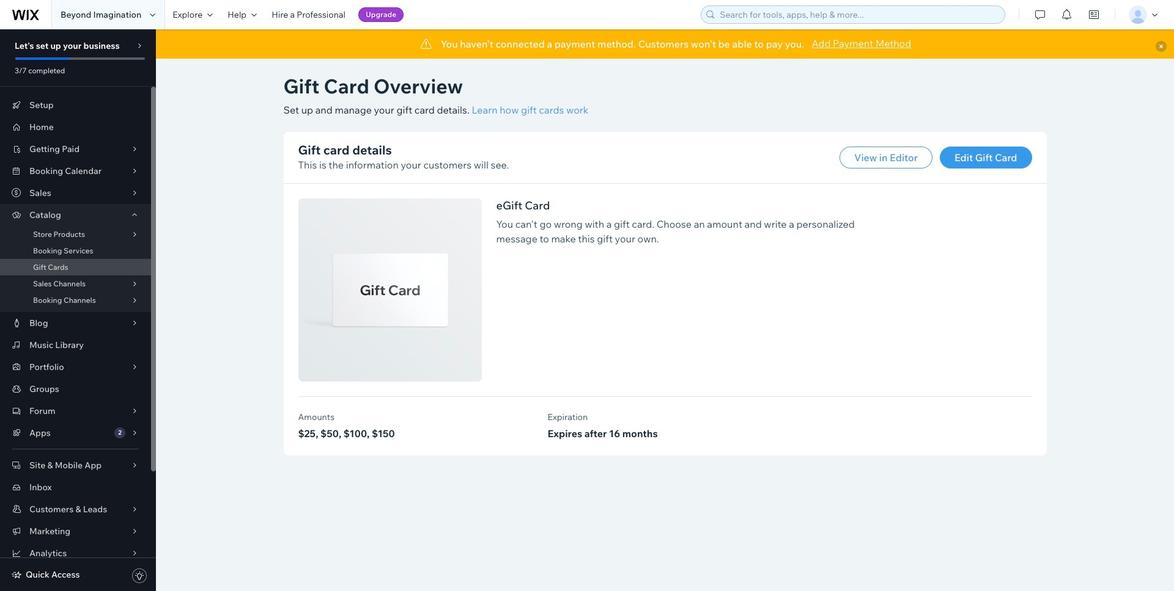 Task type: describe. For each thing, give the bounding box(es) containing it.
Search for tools, apps, help & more... field
[[716, 6, 1001, 23]]



Task type: locate. For each thing, give the bounding box(es) containing it.
sidebar element
[[0, 29, 156, 592]]

alert
[[156, 29, 1174, 59]]



